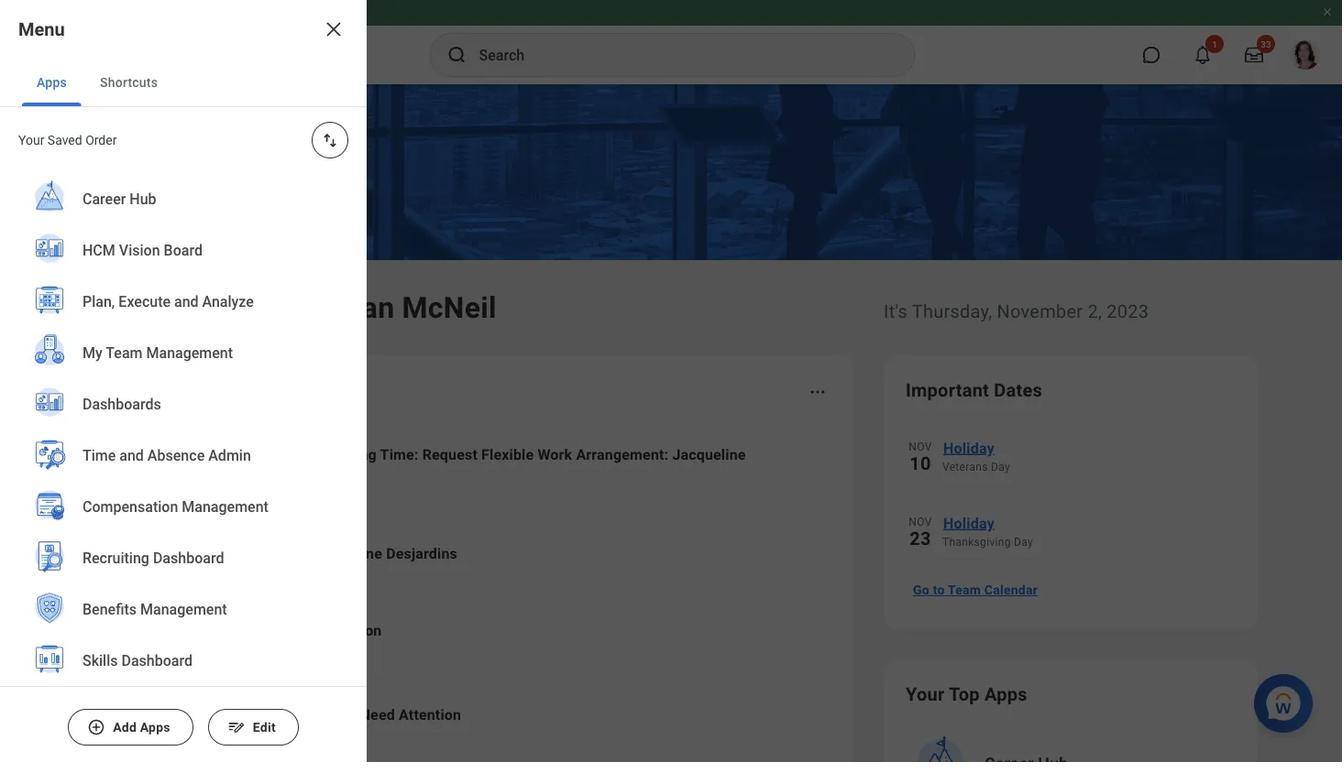 Task type: describe. For each thing, give the bounding box(es) containing it.
sort image
[[321, 131, 339, 149]]

search image
[[446, 44, 468, 66]]

veterans
[[943, 461, 988, 474]]

time and absence admin
[[83, 447, 251, 464]]

you
[[191, 707, 216, 724]]

request
[[422, 446, 478, 464]]

mcneil
[[402, 291, 497, 325]]

dashboard for recruiting dashboard
[[153, 550, 224, 567]]

important
[[906, 380, 989, 401]]

my for my tasks - 3 hour(s) ago
[[191, 497, 208, 512]]

vision
[[119, 241, 160, 259]]

go
[[913, 583, 930, 598]]

10
[[910, 453, 931, 475]]

to
[[933, 583, 945, 598]]

attention
[[399, 707, 461, 724]]

dates
[[994, 380, 1043, 401]]

0 vertical spatial jacqueline
[[672, 446, 746, 464]]

your top apps
[[906, 684, 1028, 706]]

nov 23
[[909, 516, 932, 550]]

arrangement:
[[576, 446, 669, 464]]

admin
[[208, 447, 251, 464]]

skills
[[83, 652, 118, 670]]

0 vertical spatial management
[[146, 344, 233, 362]]

add apps
[[113, 720, 170, 736]]

go to team calendar
[[913, 583, 1038, 598]]

management for benefits management
[[140, 601, 227, 618]]

analyze
[[202, 293, 254, 310]]

close environment banner image
[[1322, 6, 1333, 17]]

hcm vision board link
[[22, 225, 345, 278]]

required
[[191, 622, 251, 640]]

holiday for 10
[[944, 440, 995, 457]]

required learning due soon due 12/14/2022
[[191, 622, 382, 664]]

awaiting your action
[[106, 380, 284, 401]]

soon
[[347, 622, 382, 640]]

add for add vaccination: jacqueline desjardins
[[191, 545, 218, 563]]

book open image
[[133, 628, 160, 656]]

career hub
[[83, 190, 156, 207]]

plan,
[[83, 293, 115, 310]]

1 horizontal spatial apps
[[140, 720, 170, 736]]

career
[[83, 190, 126, 207]]

my team management
[[83, 344, 233, 362]]

plan, execute and analyze link
[[22, 276, 345, 329]]

tasks
[[212, 497, 246, 512]]

skills dashboard
[[83, 652, 193, 670]]

absence
[[148, 447, 205, 464]]

update
[[191, 446, 239, 464]]

2,
[[1088, 301, 1102, 322]]

holiday thanksgiving day
[[943, 515, 1033, 549]]

team inside list
[[106, 344, 143, 362]]

top
[[949, 684, 980, 706]]

recruiting
[[83, 550, 149, 567]]

saved
[[48, 132, 82, 148]]

good afternoon, logan mcneil main content
[[0, 84, 1342, 763]]

nov 10
[[909, 441, 932, 475]]

0 horizontal spatial apps
[[37, 75, 67, 90]]

add vaccination: jacqueline desjardins button
[[106, 528, 833, 605]]

recruiting dashboard link
[[22, 533, 345, 586]]

important dates element
[[906, 425, 1236, 569]]

12/14/2022
[[222, 649, 293, 664]]

good
[[84, 291, 155, 325]]

time and absence admin link
[[22, 430, 345, 483]]

time
[[83, 447, 116, 464]]

nov for 23
[[909, 516, 932, 529]]

it's thursday, november 2, 2023
[[884, 301, 1149, 322]]

update employee's working time: request flexible work arrangement: jacqueline
[[191, 446, 746, 464]]

hcm vision board
[[83, 241, 203, 259]]

add vaccination: jacqueline desjardins
[[191, 545, 457, 563]]

time:
[[380, 446, 419, 464]]

2023
[[1107, 301, 1149, 322]]

vaccination:
[[221, 545, 305, 563]]

day for 10
[[991, 461, 1010, 474]]

ago
[[314, 497, 336, 512]]

that
[[326, 707, 356, 724]]

inbox image
[[133, 553, 160, 580]]

holiday button for 23
[[943, 512, 1236, 535]]

23
[[910, 528, 931, 550]]

good afternoon, logan mcneil
[[84, 291, 497, 325]]

thursday,
[[912, 301, 992, 322]]

edit button
[[208, 710, 299, 746]]

text edit image
[[227, 719, 246, 737]]



Task type: vqa. For each thing, say whether or not it's contained in the screenshot.
Dashboard associated with Recruiting Dashboard
yes



Task type: locate. For each thing, give the bounding box(es) containing it.
0 vertical spatial team
[[106, 344, 143, 362]]

1 vertical spatial nov
[[909, 516, 932, 529]]

and right time
[[119, 447, 144, 464]]

3
[[257, 497, 264, 512]]

tab list
[[0, 59, 367, 107]]

your saved order
[[18, 132, 117, 148]]

0 horizontal spatial my
[[83, 344, 103, 362]]

-
[[250, 497, 254, 512]]

1 nov from the top
[[909, 441, 932, 454]]

your inside global navigation dialog
[[18, 132, 44, 148]]

due left soon at the left of page
[[318, 622, 344, 640]]

employee's
[[242, 446, 317, 464]]

day right the veterans
[[991, 461, 1010, 474]]

0 vertical spatial holiday
[[944, 440, 995, 457]]

dashboard down benefits management
[[122, 652, 193, 670]]

hub
[[130, 190, 156, 207]]

awaiting your action list
[[106, 429, 833, 752]]

1 vertical spatial my
[[191, 497, 208, 512]]

1 vertical spatial add
[[113, 720, 137, 736]]

dashboard down compensation management link
[[153, 550, 224, 567]]

1 horizontal spatial day
[[1014, 536, 1033, 549]]

1 holiday button from the top
[[943, 436, 1236, 460]]

jacqueline right "arrangement:"
[[672, 446, 746, 464]]

my team management link
[[22, 327, 345, 381]]

apps inside good afternoon, logan mcneil main content
[[985, 684, 1028, 706]]

shortcuts
[[100, 75, 158, 90]]

your left action
[[185, 380, 224, 401]]

nov for 10
[[909, 441, 932, 454]]

apps button
[[22, 59, 82, 106]]

2 vertical spatial management
[[140, 601, 227, 618]]

menu
[[18, 18, 65, 40]]

list
[[0, 173, 367, 763]]

my inside awaiting your action list
[[191, 497, 208, 512]]

learning
[[255, 622, 314, 640]]

you have expenses that need attention button
[[106, 679, 833, 752]]

apps down the menu
[[37, 75, 67, 90]]

0 vertical spatial dashboard
[[153, 550, 224, 567]]

logan
[[312, 291, 395, 325]]

1 horizontal spatial add
[[191, 545, 218, 563]]

your for your saved order
[[18, 132, 44, 148]]

due
[[318, 622, 344, 640], [194, 649, 219, 664]]

and
[[174, 293, 199, 310], [119, 447, 144, 464]]

apps
[[37, 75, 67, 90], [985, 684, 1028, 706], [140, 720, 170, 736]]

0 horizontal spatial due
[[194, 649, 219, 664]]

jacqueline
[[672, 446, 746, 464], [309, 545, 382, 563]]

0 vertical spatial your
[[18, 132, 44, 148]]

skills dashboard link
[[22, 635, 345, 689]]

compensation management
[[83, 498, 269, 516]]

day inside holiday thanksgiving day
[[1014, 536, 1033, 549]]

1 vertical spatial due
[[194, 649, 219, 664]]

1 vertical spatial day
[[1014, 536, 1033, 549]]

0 horizontal spatial your
[[18, 132, 44, 148]]

0 horizontal spatial jacqueline
[[309, 545, 382, 563]]

my inside global navigation dialog
[[83, 344, 103, 362]]

work
[[538, 446, 572, 464]]

1 horizontal spatial jacqueline
[[672, 446, 746, 464]]

holiday button
[[943, 436, 1236, 460], [943, 512, 1236, 535]]

jacqueline inside button
[[309, 545, 382, 563]]

2 holiday button from the top
[[943, 512, 1236, 535]]

0 vertical spatial my
[[83, 344, 103, 362]]

day inside holiday veterans day
[[991, 461, 1010, 474]]

0 vertical spatial day
[[991, 461, 1010, 474]]

2 vertical spatial apps
[[140, 720, 170, 736]]

plan, execute and analyze
[[83, 293, 254, 310]]

apps right the top
[[985, 684, 1028, 706]]

1 horizontal spatial my
[[191, 497, 208, 512]]

need
[[360, 707, 395, 724]]

my for my team management
[[83, 344, 103, 362]]

jacqueline down ago
[[309, 545, 382, 563]]

nov left holiday veterans day
[[909, 441, 932, 454]]

and left analyze
[[174, 293, 199, 310]]

dashboards link
[[22, 379, 345, 432]]

2 nov from the top
[[909, 516, 932, 529]]

1 horizontal spatial team
[[948, 583, 981, 598]]

banner
[[0, 0, 1342, 84]]

my left tasks
[[191, 497, 208, 512]]

go to team calendar button
[[906, 572, 1045, 609]]

your
[[18, 132, 44, 148], [185, 380, 224, 401], [906, 684, 945, 706]]

team inside button
[[948, 583, 981, 598]]

you have expenses that need attention
[[191, 707, 461, 724]]

0 vertical spatial holiday button
[[943, 436, 1236, 460]]

add right plus circle icon
[[113, 720, 137, 736]]

thanksgiving
[[943, 536, 1011, 549]]

shortcuts button
[[85, 59, 173, 106]]

0 vertical spatial and
[[174, 293, 199, 310]]

flexible
[[481, 446, 534, 464]]

1 horizontal spatial and
[[174, 293, 199, 310]]

recruiting dashboard
[[83, 550, 224, 567]]

dashboard
[[153, 550, 224, 567], [122, 652, 193, 670]]

holiday veterans day
[[943, 440, 1010, 474]]

benefits
[[83, 601, 137, 618]]

your left the top
[[906, 684, 945, 706]]

holiday button for 10
[[943, 436, 1236, 460]]

2 vertical spatial your
[[906, 684, 945, 706]]

1 vertical spatial and
[[119, 447, 144, 464]]

tab list containing apps
[[0, 59, 367, 107]]

benefits management link
[[22, 584, 345, 637]]

add
[[191, 545, 218, 563], [113, 720, 137, 736]]

add inside add vaccination: jacqueline desjardins button
[[191, 545, 218, 563]]

1 vertical spatial management
[[182, 498, 269, 516]]

edit
[[253, 720, 276, 736]]

my tasks - 3 hour(s) ago
[[191, 497, 336, 512]]

2 horizontal spatial apps
[[985, 684, 1028, 706]]

global navigation dialog
[[0, 0, 367, 763]]

due down required
[[194, 649, 219, 664]]

1 vertical spatial jacqueline
[[309, 545, 382, 563]]

1 horizontal spatial due
[[318, 622, 344, 640]]

add for add apps
[[113, 720, 137, 736]]

your for your top apps
[[906, 684, 945, 706]]

holiday up thanksgiving
[[944, 515, 995, 532]]

x image
[[323, 18, 345, 40]]

1 vertical spatial apps
[[985, 684, 1028, 706]]

expenses
[[258, 707, 322, 724]]

team
[[106, 344, 143, 362], [948, 583, 981, 598]]

2 horizontal spatial your
[[906, 684, 945, 706]]

day right thanksgiving
[[1014, 536, 1033, 549]]

working
[[321, 446, 377, 464]]

1 vertical spatial holiday button
[[943, 512, 1236, 535]]

action
[[229, 380, 284, 401]]

add down compensation management link
[[191, 545, 218, 563]]

profile logan mcneil element
[[1280, 35, 1331, 75]]

calendar
[[985, 583, 1038, 598]]

add apps button
[[68, 710, 193, 746]]

0 vertical spatial due
[[318, 622, 344, 640]]

1 vertical spatial team
[[948, 583, 981, 598]]

add inside add apps button
[[113, 720, 137, 736]]

1 vertical spatial dashboard
[[122, 652, 193, 670]]

team up awaiting
[[106, 344, 143, 362]]

1 vertical spatial holiday
[[944, 515, 995, 532]]

it's
[[884, 301, 908, 322]]

november
[[997, 301, 1083, 322]]

2 holiday from the top
[[944, 515, 995, 532]]

plus circle image
[[87, 719, 106, 737]]

dashboard inside "link"
[[153, 550, 224, 567]]

execute
[[119, 293, 171, 310]]

0 vertical spatial apps
[[37, 75, 67, 90]]

dashboard expenses image
[[133, 701, 160, 729]]

1 horizontal spatial your
[[185, 380, 224, 401]]

management for compensation management
[[182, 498, 269, 516]]

0 horizontal spatial and
[[119, 447, 144, 464]]

have
[[220, 707, 254, 724]]

apps left you
[[140, 720, 170, 736]]

list containing career hub
[[0, 173, 367, 763]]

1 vertical spatial your
[[185, 380, 224, 401]]

0 horizontal spatial add
[[113, 720, 137, 736]]

0 vertical spatial add
[[191, 545, 218, 563]]

hcm
[[83, 241, 115, 259]]

team right to
[[948, 583, 981, 598]]

0 horizontal spatial day
[[991, 461, 1010, 474]]

holiday for 23
[[944, 515, 995, 532]]

my down plan,
[[83, 344, 103, 362]]

holiday inside holiday thanksgiving day
[[944, 515, 995, 532]]

afternoon,
[[162, 291, 305, 325]]

order
[[85, 132, 117, 148]]

inbox large image
[[1245, 46, 1264, 64]]

board
[[164, 241, 203, 259]]

0 vertical spatial nov
[[909, 441, 932, 454]]

your left saved
[[18, 132, 44, 148]]

nov down 10
[[909, 516, 932, 529]]

day for 23
[[1014, 536, 1033, 549]]

dashboard for skills dashboard
[[122, 652, 193, 670]]

awaiting
[[106, 380, 180, 401]]

compensation
[[83, 498, 178, 516]]

dashboards
[[83, 395, 161, 413]]

benefits management
[[83, 601, 227, 618]]

holiday up the veterans
[[944, 440, 995, 457]]

compensation management link
[[22, 481, 345, 535]]

0 horizontal spatial team
[[106, 344, 143, 362]]

1 holiday from the top
[[944, 440, 995, 457]]

notifications large image
[[1194, 46, 1212, 64]]

important dates
[[906, 380, 1043, 401]]

holiday inside holiday veterans day
[[944, 440, 995, 457]]

desjardins
[[386, 545, 457, 563]]



